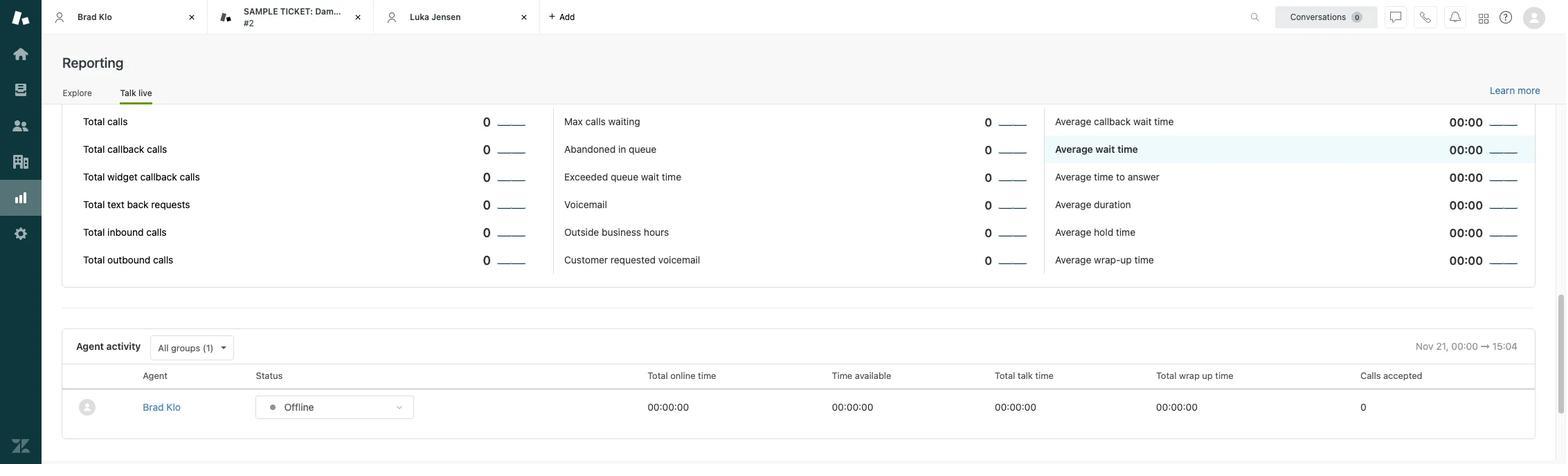 Task type: describe. For each thing, give the bounding box(es) containing it.
ticket:
[[280, 6, 313, 17]]

talk live link
[[120, 88, 152, 105]]

luka jensen tab
[[374, 0, 540, 35]]

zendesk image
[[12, 438, 30, 456]]

klo
[[99, 12, 112, 22]]

talk live
[[120, 88, 152, 98]]

jensen
[[432, 12, 461, 22]]

admin image
[[12, 225, 30, 243]]

brad
[[78, 12, 97, 22]]

brad klo
[[78, 12, 112, 22]]

sample ticket: damaged product #2
[[244, 6, 388, 28]]

zendesk support image
[[12, 9, 30, 27]]

organizations image
[[12, 153, 30, 171]]

main element
[[0, 0, 42, 465]]

conversations button
[[1276, 6, 1378, 28]]

close image for brad klo
[[185, 10, 199, 24]]

sample
[[244, 6, 278, 17]]

brad klo tab
[[42, 0, 208, 35]]

zendesk products image
[[1479, 14, 1489, 23]]

add button
[[540, 0, 584, 34]]

get help image
[[1500, 11, 1513, 24]]



Task type: vqa. For each thing, say whether or not it's contained in the screenshot.
delivery
no



Task type: locate. For each thing, give the bounding box(es) containing it.
notifications image
[[1450, 11, 1461, 23]]

1 close image from the left
[[185, 10, 199, 24]]

button displays agent's chat status as invisible. image
[[1391, 11, 1402, 23]]

get started image
[[12, 45, 30, 63]]

learn more
[[1491, 85, 1541, 96]]

close image inside brad klo tab
[[185, 10, 199, 24]]

reporting
[[62, 55, 124, 71]]

luka jensen
[[410, 12, 461, 22]]

damaged
[[315, 6, 354, 17]]

1 horizontal spatial close image
[[517, 10, 531, 24]]

close image inside luka jensen tab
[[517, 10, 531, 24]]

learn
[[1491, 85, 1516, 96]]

close image
[[185, 10, 199, 24], [517, 10, 531, 24]]

talk
[[120, 88, 136, 98]]

2 close image from the left
[[517, 10, 531, 24]]

learn more link
[[1491, 85, 1541, 97]]

close image left the #2
[[185, 10, 199, 24]]

live
[[138, 88, 152, 98]]

close image
[[351, 10, 365, 24]]

close image left add dropdown button
[[517, 10, 531, 24]]

close image for luka jensen
[[517, 10, 531, 24]]

views image
[[12, 81, 30, 99]]

explore link
[[62, 88, 92, 103]]

luka
[[410, 12, 429, 22]]

product
[[356, 6, 388, 17]]

customers image
[[12, 117, 30, 135]]

explore
[[63, 88, 92, 98]]

tabs tab list
[[42, 0, 1236, 35]]

#2
[[244, 18, 254, 28]]

tab
[[208, 0, 388, 35]]

conversations
[[1291, 11, 1347, 22]]

0 horizontal spatial close image
[[185, 10, 199, 24]]

more
[[1518, 85, 1541, 96]]

tab containing sample ticket: damaged product
[[208, 0, 388, 35]]

add
[[560, 11, 575, 22]]

reporting image
[[12, 189, 30, 207]]



